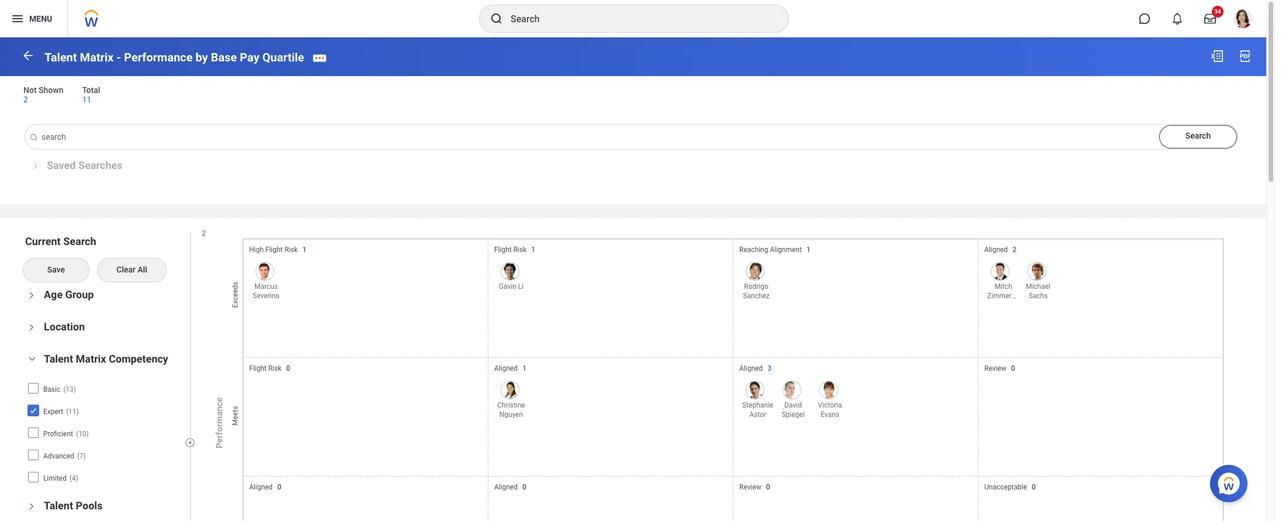 Task type: vqa. For each thing, say whether or not it's contained in the screenshot.


Task type: locate. For each thing, give the bounding box(es) containing it.
talent for talent matrix competency
[[44, 352, 73, 365]]

chevron down image inside talent matrix competency "group"
[[25, 355, 39, 363]]

stephanie astor element
[[739, 398, 773, 419]]

gavin
[[499, 282, 516, 290]]

chevron down image for talent matrix competency
[[25, 355, 39, 363]]

justify image
[[11, 12, 25, 26]]

1 horizontal spatial 2
[[202, 230, 206, 238]]

2
[[23, 95, 28, 104], [202, 230, 206, 238], [1013, 245, 1017, 254]]

sachs
[[1029, 292, 1048, 300]]

review 0
[[984, 364, 1015, 372], [739, 483, 770, 491]]

0 horizontal spatial aligned 0
[[249, 483, 281, 491]]

notifications large image
[[1172, 13, 1183, 25]]

astor
[[749, 410, 766, 419]]

flight
[[265, 245, 283, 254], [494, 245, 512, 254], [249, 364, 267, 372]]

location button
[[44, 320, 85, 333]]

matrix up (13)
[[76, 352, 106, 365]]

2 vertical spatial chevron down image
[[27, 499, 36, 513]]

demo_m057.png image
[[783, 380, 801, 399]]

risk
[[285, 245, 298, 254], [513, 245, 527, 254], [268, 364, 281, 372]]

filter search field
[[23, 235, 192, 521]]

search inside 'button'
[[1185, 131, 1211, 141]]

talent pools
[[44, 499, 103, 512]]

performance left meets
[[214, 397, 225, 448]]

1 horizontal spatial 2 button
[[1013, 245, 1018, 254]]

0 vertical spatial search
[[1185, 131, 1211, 141]]

reaching alignment 1
[[739, 245, 810, 254]]

david
[[784, 401, 802, 409]]

proficient
[[43, 430, 73, 438]]

save
[[47, 265, 65, 274]]

matrix left -
[[80, 50, 114, 64]]

1 horizontal spatial review
[[984, 364, 1006, 372]]

1 aligned 0 from the left
[[249, 483, 281, 491]]

severino
[[253, 292, 280, 300]]

flight for flight risk 1
[[494, 245, 512, 254]]

total 11
[[82, 85, 100, 104]]

1 vertical spatial performance
[[214, 397, 225, 448]]

not shown 2
[[23, 85, 63, 104]]

0 horizontal spatial search
[[63, 235, 96, 248]]

review
[[984, 364, 1006, 372], [739, 483, 761, 491]]

expert
[[43, 407, 63, 416]]

1 horizontal spatial risk
[[285, 245, 298, 254]]

0 vertical spatial matrix
[[80, 50, 114, 64]]

talent for talent pools
[[44, 499, 73, 512]]

1 button for reaching alignment 1
[[806, 245, 812, 254]]

1 horizontal spatial aligned 0
[[494, 483, 526, 491]]

talent for talent matrix - performance by base pay quartile
[[44, 50, 77, 64]]

1 vertical spatial review
[[739, 483, 761, 491]]

1
[[302, 245, 306, 254], [531, 245, 535, 254], [806, 245, 810, 254], [522, 364, 526, 372]]

michael
[[1026, 282, 1050, 290]]

mitch zimmermann
[[987, 282, 1029, 300]]

1 vertical spatial 2
[[202, 230, 206, 238]]

1 vertical spatial review 0
[[739, 483, 770, 491]]

2 horizontal spatial risk
[[513, 245, 527, 254]]

Search Workday  search field
[[511, 6, 764, 32]]

michael sachs element
[[1021, 279, 1052, 300]]

basic
[[43, 385, 60, 393]]

1 button
[[302, 245, 308, 254], [531, 245, 537, 254], [806, 245, 812, 254], [522, 364, 528, 373]]

chevron down image left talent pools
[[27, 499, 36, 513]]

search image
[[490, 12, 504, 26]]

chevron down image
[[27, 320, 36, 334], [25, 355, 39, 363], [27, 499, 36, 513]]

talent matrix - performance by base pay quartile link
[[44, 50, 304, 64]]

2 button up the mitch zimmermann element
[[1013, 245, 1018, 254]]

risk for flight risk 1
[[513, 245, 527, 254]]

performance
[[124, 50, 193, 64], [214, 397, 225, 448]]

0 vertical spatial performance
[[124, 50, 193, 64]]

0 vertical spatial review 0
[[984, 364, 1015, 372]]

0 vertical spatial chevron down image
[[27, 320, 36, 334]]

check small image
[[26, 404, 40, 418]]

0 horizontal spatial 2
[[23, 95, 28, 104]]

location
[[44, 320, 85, 333]]

2 button
[[23, 94, 30, 105], [1013, 245, 1018, 254]]

talent matrix - performance by base pay quartile main content
[[0, 37, 1275, 521]]

talent
[[44, 50, 77, 64], [44, 352, 73, 365], [44, 499, 73, 512]]

chevron down image up check small icon
[[25, 355, 39, 363]]

victoria
[[818, 401, 842, 409]]

clear
[[116, 265, 136, 274]]

0
[[286, 364, 290, 372], [1011, 364, 1015, 372], [277, 483, 281, 491], [522, 483, 526, 491], [766, 483, 770, 491], [1032, 483, 1036, 491]]

unacceptable
[[984, 483, 1027, 491]]

0 button
[[286, 364, 292, 373], [1011, 364, 1017, 373], [277, 482, 283, 492], [522, 482, 528, 492], [766, 482, 772, 492], [1032, 482, 1038, 492]]

2 vertical spatial 2
[[1013, 245, 1017, 254]]

quartile
[[262, 50, 304, 64]]

0 vertical spatial 2 button
[[23, 94, 30, 105]]

0 horizontal spatial 2 button
[[23, 94, 30, 105]]

search button
[[1159, 125, 1237, 149]]

1 horizontal spatial review 0
[[984, 364, 1015, 372]]

matrix
[[80, 50, 114, 64], [76, 352, 106, 365]]

2 button left "shown"
[[23, 94, 30, 105]]

3
[[767, 364, 771, 372]]

high
[[249, 245, 264, 254]]

1 horizontal spatial search
[[1185, 131, 1211, 141]]

0 horizontal spatial review 0
[[739, 483, 770, 491]]

all
[[138, 265, 147, 274]]

not
[[23, 85, 37, 95]]

talent up basic
[[44, 352, 73, 365]]

demo_m029.png image
[[501, 262, 519, 280]]

11 button
[[82, 94, 93, 105]]

1 button for high flight risk 1
[[302, 245, 308, 254]]

david spiegel element
[[776, 398, 807, 419]]

1 vertical spatial search
[[63, 235, 96, 248]]

performance right -
[[124, 50, 193, 64]]

profile logan mcneil image
[[1234, 9, 1252, 30]]

talent inside "group"
[[44, 352, 73, 365]]

talent matrix competency button
[[44, 352, 168, 365]]

matrix inside "group"
[[76, 352, 106, 365]]

marcus
[[254, 282, 278, 290]]

demo_m005.png image
[[1028, 262, 1046, 280]]

1 vertical spatial chevron down image
[[25, 355, 39, 363]]

0 horizontal spatial risk
[[268, 364, 281, 372]]

demo_m278.png image
[[256, 262, 274, 280]]

high flight risk 1
[[249, 245, 306, 254]]

chevron down image down chevron down icon
[[27, 320, 36, 334]]

0 vertical spatial talent
[[44, 50, 77, 64]]

search inside "filter" search field
[[63, 235, 96, 248]]

exceeds
[[231, 282, 239, 308]]

1 horizontal spatial performance
[[214, 397, 225, 448]]

0 horizontal spatial review
[[739, 483, 761, 491]]

talent right previous page icon
[[44, 50, 77, 64]]

1 vertical spatial talent
[[44, 352, 73, 365]]

demo_m042.png image
[[991, 262, 1010, 280]]

current search
[[25, 235, 96, 248]]

demo_f066.png image
[[501, 380, 519, 399]]

search
[[1185, 131, 1211, 141], [63, 235, 96, 248]]

victoria evans
[[818, 401, 842, 419]]

2 vertical spatial talent
[[44, 499, 73, 512]]

1 vertical spatial matrix
[[76, 352, 106, 365]]

0 vertical spatial 2
[[23, 95, 28, 104]]

nguyen
[[499, 410, 523, 419]]

clear all button
[[98, 258, 166, 282]]

talent down limited
[[44, 499, 73, 512]]

total
[[82, 85, 100, 95]]

flight risk 0
[[249, 364, 290, 372]]

1 vertical spatial 2 button
[[1013, 245, 1018, 254]]

aligned
[[984, 245, 1008, 254], [494, 364, 518, 372], [739, 364, 763, 372], [249, 483, 273, 491], [494, 483, 518, 491]]

spiegel
[[782, 410, 805, 419]]

2 aligned 0 from the left
[[494, 483, 526, 491]]

rodrigo
[[744, 282, 768, 290]]

talent pools button
[[44, 499, 103, 512]]



Task type: describe. For each thing, give the bounding box(es) containing it.
risk for flight risk 0
[[268, 364, 281, 372]]

(7)
[[77, 452, 86, 460]]

0 horizontal spatial performance
[[124, 50, 193, 64]]

talent matrix - performance by base pay quartile
[[44, 50, 304, 64]]

michael sachs
[[1026, 282, 1050, 300]]

talent matrix competency
[[44, 352, 168, 365]]

3 button
[[767, 364, 773, 373]]

stephanie astor
[[742, 401, 773, 419]]

aligned 3
[[739, 364, 771, 372]]

current
[[25, 235, 61, 248]]

34 button
[[1197, 6, 1224, 32]]

marcus severino
[[253, 282, 280, 300]]

pools
[[76, 499, 103, 512]]

david spiegel
[[782, 401, 805, 419]]

rodrigo sanchez element
[[739, 279, 770, 300]]

sanchez
[[743, 292, 770, 300]]

evans
[[821, 410, 839, 419]]

group
[[65, 288, 94, 300]]

li
[[518, 282, 524, 290]]

(4)
[[69, 474, 78, 482]]

chevron down image for location
[[27, 320, 36, 334]]

christine nguyen element
[[494, 398, 525, 419]]

matrix for -
[[80, 50, 114, 64]]

stephanie
[[742, 401, 773, 409]]

34
[[1214, 8, 1221, 15]]

christine
[[497, 401, 525, 409]]

(11)
[[66, 407, 79, 416]]

chevron down image for talent pools
[[27, 499, 36, 513]]

age
[[44, 288, 63, 300]]

chevron down image
[[27, 288, 36, 302]]

11
[[82, 95, 91, 104]]

mitch
[[995, 282, 1012, 290]]

flight for flight risk 0
[[249, 364, 267, 372]]

2 inside not shown 2
[[23, 95, 28, 104]]

talent matrix competency group
[[23, 352, 184, 490]]

1 button for aligned 1
[[522, 364, 528, 373]]

limited
[[43, 474, 67, 482]]

view printable version (pdf) image
[[1238, 49, 1252, 63]]

1 button for flight risk 1
[[531, 245, 537, 254]]

rodrigo sanchez
[[743, 282, 770, 300]]

base
[[211, 50, 237, 64]]

flight risk 1
[[494, 245, 535, 254]]

menu
[[29, 14, 52, 23]]

Talent Matrix - Performance by Base Pay Quartile text field
[[25, 125, 1238, 149]]

aligned 1
[[494, 364, 526, 372]]

demo_f080.png image
[[819, 380, 838, 399]]

reaching
[[739, 245, 768, 254]]

-
[[117, 50, 121, 64]]

marcus severino element
[[249, 279, 280, 300]]

2 horizontal spatial 2
[[1013, 245, 1017, 254]]

zimmermann
[[987, 292, 1029, 300]]

previous page image
[[21, 48, 35, 63]]

demo_m003.png image
[[746, 262, 764, 280]]

talent matrix competency tree
[[26, 379, 180, 488]]

menu button
[[0, 0, 67, 37]]

save button
[[23, 258, 89, 282]]

unacceptable 0
[[984, 483, 1036, 491]]

2 button for not shown 2
[[23, 94, 30, 105]]

pay
[[240, 50, 259, 64]]

0 vertical spatial review
[[984, 364, 1006, 372]]

(13)
[[63, 385, 76, 393]]

aligned 2
[[984, 245, 1017, 254]]

gavin li
[[499, 282, 524, 290]]

christine nguyen
[[497, 401, 525, 419]]

Search search field
[[23, 125, 1238, 149]]

2 button for aligned 2
[[1013, 245, 1018, 254]]

age group button
[[44, 288, 94, 300]]

inbox large image
[[1204, 13, 1216, 25]]

advanced
[[43, 452, 74, 460]]

shown
[[39, 85, 63, 95]]

competency
[[109, 352, 168, 365]]

export to excel image
[[1210, 49, 1224, 63]]

gavin li element
[[496, 279, 524, 299]]

meets
[[231, 406, 239, 425]]

matrix for competency
[[76, 352, 106, 365]]

victoria evans element
[[813, 398, 844, 419]]

search image
[[29, 133, 38, 142]]

(10)
[[76, 430, 89, 438]]

demo_f035.png image
[[746, 380, 764, 399]]

by
[[196, 50, 208, 64]]

mitch zimmermann element
[[984, 279, 1029, 300]]

alignment
[[770, 245, 802, 254]]

age group
[[44, 288, 94, 300]]

clear all
[[116, 265, 147, 274]]



